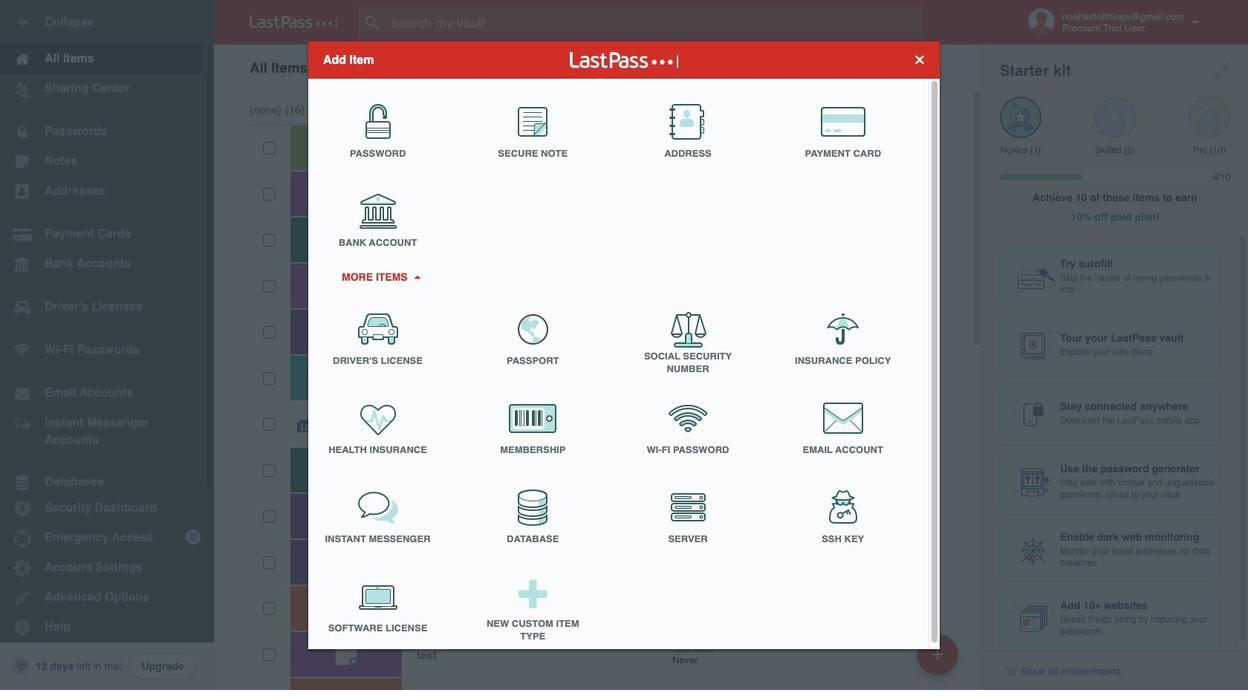 Task type: describe. For each thing, give the bounding box(es) containing it.
search my vault text field
[[358, 6, 952, 39]]

Search search field
[[358, 6, 952, 39]]

main navigation navigation
[[0, 0, 214, 690]]

vault options navigation
[[214, 45, 982, 89]]



Task type: locate. For each thing, give the bounding box(es) containing it.
new item navigation
[[912, 629, 967, 690]]

caret right image
[[412, 275, 422, 279]]

dialog
[[308, 41, 940, 653]]

new item image
[[932, 649, 943, 659]]

lastpass image
[[250, 16, 337, 29]]



